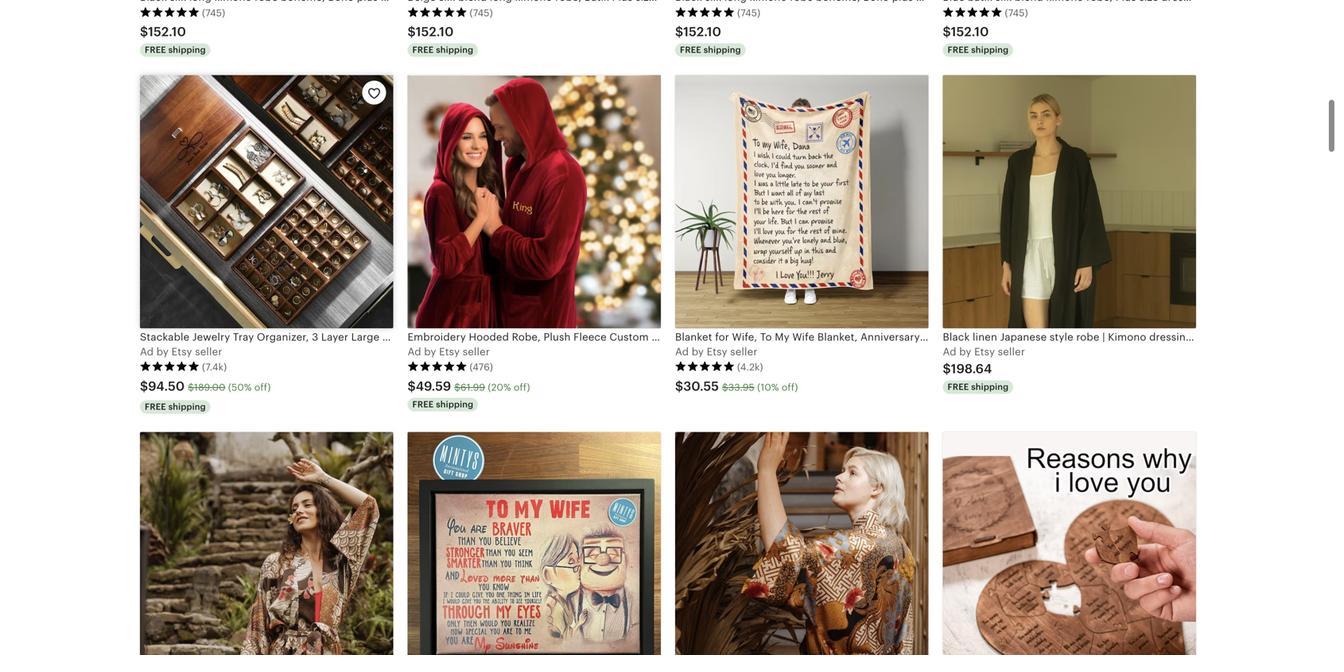 Task type: describe. For each thing, give the bounding box(es) containing it.
61.99
[[461, 382, 485, 393]]

94.50
[[148, 379, 185, 394]]

(4.2k)
[[738, 362, 764, 373]]

49.59
[[416, 379, 451, 394]]

shipping inside $ 49.59 $ 61.99 (20% off) free shipping
[[436, 400, 474, 410]]

off) for 30.55
[[782, 382, 798, 393]]

189.00
[[194, 382, 226, 393]]

3 (745) from the left
[[738, 7, 761, 18]]

3 152.10 from the left
[[684, 25, 722, 39]]

$ inside $ 30.55 $ 33.95 (10% off)
[[722, 382, 729, 393]]

1 152.10 from the left
[[148, 25, 186, 39]]

a for 49.59
[[408, 346, 415, 358]]

y for 30.55
[[698, 346, 704, 358]]

a d b y etsy seller for 30.55
[[676, 346, 758, 358]]

4 152.10 from the left
[[951, 25, 989, 39]]

shipping inside a d b y etsy seller $ 198.64 free shipping
[[972, 382, 1009, 392]]

gold plus size dressing gown woman, silk blend kimono robe for curvy lady, lounge wear, luxury gift for mothers day, wife girlfriend mom image
[[676, 432, 929, 656]]

to my wife | to my wife gift image
[[408, 432, 661, 656]]

a for 30.55
[[676, 346, 683, 358]]

seller for 30.55
[[731, 346, 758, 358]]

free inside a d b y etsy seller $ 198.64 free shipping
[[948, 382, 969, 392]]

stackable jewelry tray organizer, 3 layer large wooden jewelry box with 56 compartments and lid, custom engraved personalized gift for women image
[[140, 75, 393, 329]]

(20%
[[488, 382, 511, 393]]

d for 49.59
[[415, 346, 421, 358]]

$ 49.59 $ 61.99 (20% off) free shipping
[[408, 379, 530, 410]]

(476)
[[470, 362, 493, 373]]

d inside a d b y etsy seller $ 198.64 free shipping
[[950, 346, 957, 358]]

a d b y etsy seller $ 198.64 free shipping
[[943, 346, 1026, 392]]

a d b y etsy seller for 49.59
[[408, 346, 490, 358]]

blanket for wife, to my wife blanket, anniversary blanket, gift from husband, custom name blanket, gifts for wife, couples blanket image
[[676, 75, 929, 329]]

4 (745) from the left
[[1005, 7, 1029, 18]]

$ inside $ 94.50 $ 189.00 (50% off)
[[188, 382, 194, 393]]

2 (745) from the left
[[470, 7, 493, 18]]

etsy for 30.55
[[707, 346, 728, 358]]

2 152.10 from the left
[[416, 25, 454, 39]]

b for 30.55
[[692, 346, 699, 358]]

30.55
[[684, 379, 719, 394]]

y inside a d b y etsy seller $ 198.64 free shipping
[[966, 346, 972, 358]]

33.95
[[729, 382, 755, 393]]



Task type: locate. For each thing, give the bounding box(es) containing it.
4 $ 152.10 free shipping from the left
[[943, 25, 1009, 55]]

b
[[157, 346, 163, 358], [424, 346, 431, 358], [692, 346, 699, 358], [960, 346, 966, 358]]

seller for 49.59
[[463, 346, 490, 358]]

y up 49.59
[[431, 346, 436, 358]]

personalized gift, gift for her, anniversary gifts, anniversary gift for her, personalized gifts for her, girlfriend gift, gift for him image
[[943, 432, 1197, 656]]

$ 94.50 $ 189.00 (50% off)
[[140, 379, 271, 394]]

3 d from the left
[[682, 346, 689, 358]]

d
[[147, 346, 154, 358], [415, 346, 421, 358], [682, 346, 689, 358], [950, 346, 957, 358]]

2 etsy from the left
[[439, 346, 460, 358]]

(745)
[[202, 7, 225, 18], [470, 7, 493, 18], [738, 7, 761, 18], [1005, 7, 1029, 18]]

2 y from the left
[[431, 346, 436, 358]]

a d b y etsy seller up (4.2k)
[[676, 346, 758, 358]]

off) inside $ 49.59 $ 61.99 (20% off) free shipping
[[514, 382, 530, 393]]

black linen japanese style robe | kimono dressing gown for woman | long sleeve bathrobe with pockets  | luxury gift for girlfriend wife mom image
[[943, 75, 1197, 329]]

1 d from the left
[[147, 346, 154, 358]]

$ 152.10 free shipping
[[140, 25, 206, 55], [408, 25, 474, 55], [676, 25, 741, 55], [943, 25, 1009, 55]]

off)
[[254, 382, 271, 393], [514, 382, 530, 393], [782, 382, 798, 393]]

d up 198.64
[[950, 346, 957, 358]]

0 horizontal spatial off)
[[254, 382, 271, 393]]

2 b from the left
[[424, 346, 431, 358]]

b for 49.59
[[424, 346, 431, 358]]

1 seller from the left
[[195, 346, 222, 358]]

a inside a d b y etsy seller $ 198.64 free shipping
[[943, 346, 950, 358]]

a for 94.50
[[140, 346, 147, 358]]

bali silk blend long kimono robe, batik plus size dressing gown, honeymoon lounge wear, luxury christmas gift for wife girlfriend mom sister image
[[140, 432, 393, 656]]

(10%
[[758, 382, 779, 393]]

seller
[[195, 346, 222, 358], [463, 346, 490, 358], [731, 346, 758, 358], [998, 346, 1026, 358]]

4 b from the left
[[960, 346, 966, 358]]

d for 94.50
[[147, 346, 154, 358]]

1 b from the left
[[157, 346, 163, 358]]

a d b y etsy seller
[[140, 346, 222, 358], [408, 346, 490, 358], [676, 346, 758, 358]]

1 horizontal spatial off)
[[514, 382, 530, 393]]

$ 30.55 $ 33.95 (10% off)
[[676, 379, 798, 394]]

y up 94.50
[[163, 346, 169, 358]]

b for 94.50
[[157, 346, 163, 358]]

3 $ 152.10 free shipping from the left
[[676, 25, 741, 55]]

3 a d b y etsy seller from the left
[[676, 346, 758, 358]]

0 horizontal spatial a d b y etsy seller
[[140, 346, 222, 358]]

off) right the (20%
[[514, 382, 530, 393]]

a d b y etsy seller for 94.50
[[140, 346, 222, 358]]

1 a from the left
[[140, 346, 147, 358]]

2 $ 152.10 free shipping from the left
[[408, 25, 474, 55]]

1 (745) from the left
[[202, 7, 225, 18]]

seller for 94.50
[[195, 346, 222, 358]]

etsy for 94.50
[[172, 346, 192, 358]]

y for 94.50
[[163, 346, 169, 358]]

1 $ 152.10 free shipping from the left
[[140, 25, 206, 55]]

5 out of 5 stars image
[[140, 7, 200, 18], [408, 7, 467, 18], [676, 7, 735, 18], [943, 7, 1003, 18], [140, 361, 200, 373], [408, 361, 467, 373], [676, 361, 735, 373]]

1 a d b y etsy seller from the left
[[140, 346, 222, 358]]

y for 49.59
[[431, 346, 436, 358]]

1 off) from the left
[[254, 382, 271, 393]]

free inside $ 49.59 $ 61.99 (20% off) free shipping
[[413, 400, 434, 410]]

4 a from the left
[[943, 346, 950, 358]]

(7.4k)
[[202, 362, 227, 373]]

$ inside a d b y etsy seller $ 198.64 free shipping
[[943, 362, 951, 376]]

off) for 49.59
[[514, 382, 530, 393]]

y up 198.64
[[966, 346, 972, 358]]

b up 198.64
[[960, 346, 966, 358]]

shipping
[[168, 45, 206, 55], [436, 45, 474, 55], [704, 45, 741, 55], [972, 45, 1009, 55], [972, 382, 1009, 392], [436, 400, 474, 410], [168, 402, 206, 412]]

embroidery hooded robe, plush fleece custom robe for women or men, luxurious loungewear unisex, personalized gift, newlyweds image
[[408, 75, 661, 329]]

d up 94.50
[[147, 346, 154, 358]]

etsy up 49.59
[[439, 346, 460, 358]]

b inside a d b y etsy seller $ 198.64 free shipping
[[960, 346, 966, 358]]

off) right (10% at bottom
[[782, 382, 798, 393]]

a d b y etsy seller up '(7.4k)'
[[140, 346, 222, 358]]

b up 30.55
[[692, 346, 699, 358]]

d for 30.55
[[682, 346, 689, 358]]

a
[[140, 346, 147, 358], [408, 346, 415, 358], [676, 346, 683, 358], [943, 346, 950, 358]]

etsy up 30.55
[[707, 346, 728, 358]]

2 off) from the left
[[514, 382, 530, 393]]

etsy up 198.64
[[975, 346, 996, 358]]

y up 30.55
[[698, 346, 704, 358]]

seller inside a d b y etsy seller $ 198.64 free shipping
[[998, 346, 1026, 358]]

2 d from the left
[[415, 346, 421, 358]]

d up 49.59
[[415, 346, 421, 358]]

152.10
[[148, 25, 186, 39], [416, 25, 454, 39], [684, 25, 722, 39], [951, 25, 989, 39]]

off) inside $ 94.50 $ 189.00 (50% off)
[[254, 382, 271, 393]]

etsy
[[172, 346, 192, 358], [439, 346, 460, 358], [707, 346, 728, 358], [975, 346, 996, 358]]

off) for 94.50
[[254, 382, 271, 393]]

3 etsy from the left
[[707, 346, 728, 358]]

4 y from the left
[[966, 346, 972, 358]]

3 a from the left
[[676, 346, 683, 358]]

off) inside $ 30.55 $ 33.95 (10% off)
[[782, 382, 798, 393]]

etsy inside a d b y etsy seller $ 198.64 free shipping
[[975, 346, 996, 358]]

3 y from the left
[[698, 346, 704, 358]]

4 d from the left
[[950, 346, 957, 358]]

3 seller from the left
[[731, 346, 758, 358]]

3 off) from the left
[[782, 382, 798, 393]]

3 b from the left
[[692, 346, 699, 358]]

2 a from the left
[[408, 346, 415, 358]]

1 y from the left
[[163, 346, 169, 358]]

d up 30.55
[[682, 346, 689, 358]]

2 a d b y etsy seller from the left
[[408, 346, 490, 358]]

4 etsy from the left
[[975, 346, 996, 358]]

etsy up 94.50
[[172, 346, 192, 358]]

2 seller from the left
[[463, 346, 490, 358]]

2 horizontal spatial a d b y etsy seller
[[676, 346, 758, 358]]

2 horizontal spatial off)
[[782, 382, 798, 393]]

b up 94.50
[[157, 346, 163, 358]]

y
[[163, 346, 169, 358], [431, 346, 436, 358], [698, 346, 704, 358], [966, 346, 972, 358]]

1 horizontal spatial a d b y etsy seller
[[408, 346, 490, 358]]

4 seller from the left
[[998, 346, 1026, 358]]

b up 49.59
[[424, 346, 431, 358]]

1 etsy from the left
[[172, 346, 192, 358]]

off) right (50%
[[254, 382, 271, 393]]

198.64
[[951, 362, 993, 376]]

free shipping
[[145, 402, 206, 412]]

(50%
[[228, 382, 252, 393]]

free
[[145, 45, 166, 55], [413, 45, 434, 55], [680, 45, 702, 55], [948, 45, 969, 55], [948, 382, 969, 392], [413, 400, 434, 410], [145, 402, 166, 412]]

etsy for 49.59
[[439, 346, 460, 358]]

a d b y etsy seller up (476)
[[408, 346, 490, 358]]

$
[[140, 25, 148, 39], [408, 25, 416, 39], [676, 25, 684, 39], [943, 25, 951, 39], [943, 362, 951, 376], [140, 379, 148, 394], [408, 379, 416, 394], [676, 379, 684, 394], [188, 382, 194, 393], [455, 382, 461, 393], [722, 382, 729, 393]]



Task type: vqa. For each thing, say whether or not it's contained in the screenshot.
33.95
yes



